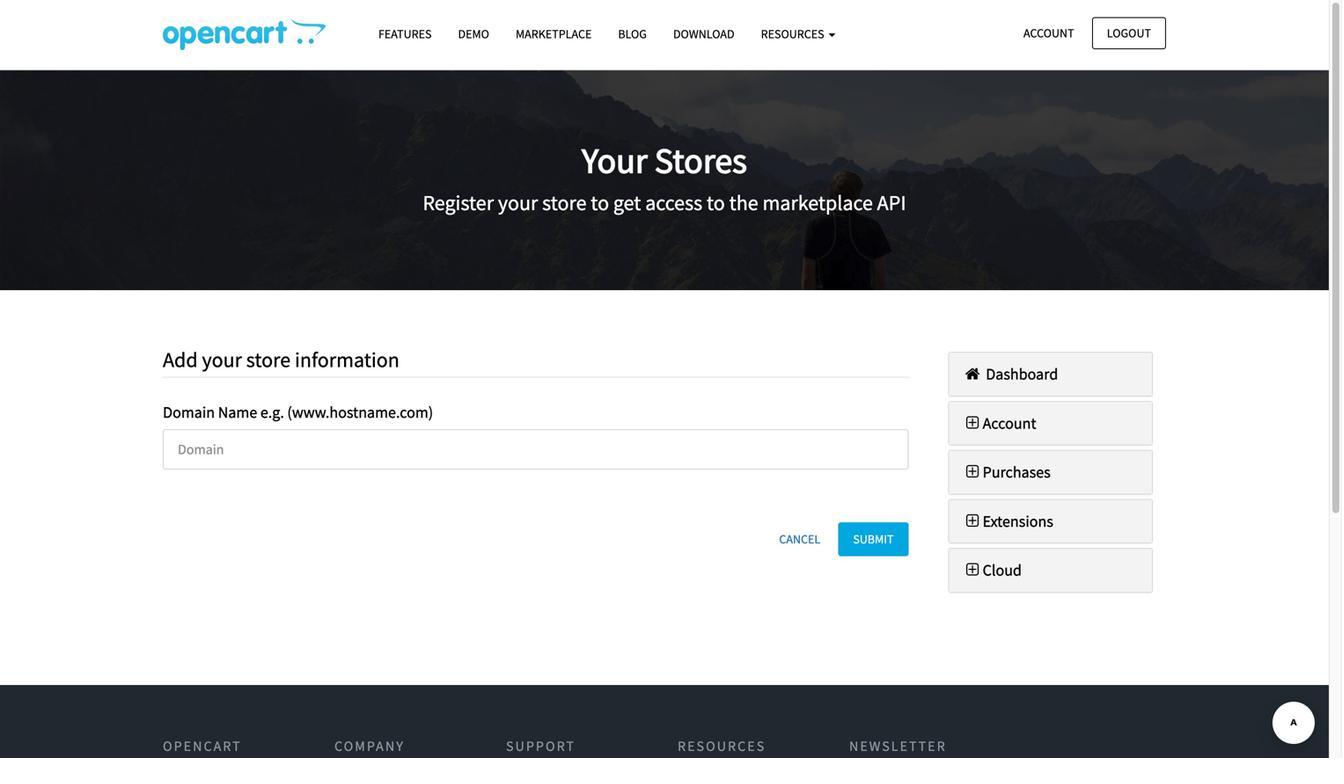 Task type: describe. For each thing, give the bounding box(es) containing it.
marketplace
[[516, 26, 592, 42]]

cancel
[[779, 532, 821, 548]]

domain
[[163, 403, 215, 423]]

features
[[379, 26, 432, 42]]

0 horizontal spatial store
[[246, 347, 291, 373]]

add
[[163, 347, 198, 373]]

plus square o image for extensions
[[963, 514, 983, 529]]

download
[[673, 26, 735, 42]]

logout
[[1107, 25, 1152, 41]]

cancel link
[[764, 523, 836, 557]]

1 vertical spatial your
[[202, 347, 242, 373]]

account link for 'dashboard' link
[[963, 414, 1037, 433]]

account link for features link
[[1009, 17, 1090, 49]]

cloud
[[983, 561, 1022, 581]]

2 to from the left
[[707, 190, 725, 216]]

marketplace link
[[503, 18, 605, 49]]

plus square o image for account
[[963, 415, 983, 431]]

domain name e.g. (www.hostname.com)
[[163, 403, 433, 423]]

resources link
[[748, 18, 849, 49]]

add your store information
[[163, 347, 400, 373]]

logout link
[[1092, 17, 1167, 49]]

your stores register your store to get access to the marketplace api
[[423, 138, 906, 216]]

0 vertical spatial account
[[1024, 25, 1075, 41]]

api
[[877, 190, 906, 216]]

newsletter
[[850, 738, 947, 756]]

features link
[[365, 18, 445, 49]]

home image
[[963, 366, 983, 382]]

plus square o image
[[963, 464, 983, 480]]

company
[[335, 738, 405, 756]]

1 to from the left
[[591, 190, 609, 216]]

0 vertical spatial resources
[[761, 26, 827, 42]]

download link
[[660, 18, 748, 49]]



Task type: vqa. For each thing, say whether or not it's contained in the screenshot.
Newsletter
yes



Task type: locate. For each thing, give the bounding box(es) containing it.
account link left logout link
[[1009, 17, 1090, 49]]

to left the
[[707, 190, 725, 216]]

account link up the purchases link
[[963, 414, 1037, 433]]

1 horizontal spatial store
[[542, 190, 587, 216]]

cloud link
[[963, 561, 1022, 581]]

submit button
[[838, 523, 909, 557]]

your right add
[[202, 347, 242, 373]]

0 horizontal spatial your
[[202, 347, 242, 373]]

blog link
[[605, 18, 660, 49]]

1 vertical spatial account link
[[963, 414, 1037, 433]]

1 horizontal spatial your
[[498, 190, 538, 216]]

your inside your stores register your store to get access to the marketplace api
[[498, 190, 538, 216]]

marketplace
[[763, 190, 873, 216]]

1 plus square o image from the top
[[963, 415, 983, 431]]

plus square o image inside cloud link
[[963, 563, 983, 579]]

plus square o image down extensions link
[[963, 563, 983, 579]]

0 vertical spatial your
[[498, 190, 538, 216]]

the
[[729, 190, 759, 216]]

0 horizontal spatial to
[[591, 190, 609, 216]]

your right register
[[498, 190, 538, 216]]

(www.hostname.com)
[[287, 403, 433, 423]]

plus square o image inside account link
[[963, 415, 983, 431]]

plus square o image for cloud
[[963, 563, 983, 579]]

demo
[[458, 26, 489, 42]]

opencart - stores image
[[163, 18, 326, 50]]

account left 'logout'
[[1024, 25, 1075, 41]]

support
[[506, 738, 576, 756]]

account down 'dashboard' link
[[983, 414, 1037, 433]]

store
[[542, 190, 587, 216], [246, 347, 291, 373]]

plus square o image down plus square o icon
[[963, 514, 983, 529]]

0 vertical spatial account link
[[1009, 17, 1090, 49]]

information
[[295, 347, 400, 373]]

blog
[[618, 26, 647, 42]]

register
[[423, 190, 494, 216]]

purchases link
[[963, 463, 1051, 483]]

3 plus square o image from the top
[[963, 563, 983, 579]]

dashboard
[[983, 364, 1059, 384]]

access
[[646, 190, 703, 216]]

0 vertical spatial store
[[542, 190, 587, 216]]

extensions link
[[963, 512, 1054, 532]]

plus square o image down home icon
[[963, 415, 983, 431]]

1 vertical spatial resources
[[678, 738, 766, 756]]

stores
[[655, 138, 747, 183]]

your
[[582, 138, 648, 183]]

resources
[[761, 26, 827, 42], [678, 738, 766, 756]]

store up the e.g.
[[246, 347, 291, 373]]

0 vertical spatial plus square o image
[[963, 415, 983, 431]]

extensions
[[983, 512, 1054, 532]]

opencart
[[163, 738, 242, 756]]

plus square o image inside extensions link
[[963, 514, 983, 529]]

to
[[591, 190, 609, 216], [707, 190, 725, 216]]

name
[[218, 403, 257, 423]]

dashboard link
[[963, 364, 1059, 384]]

account link
[[1009, 17, 1090, 49], [963, 414, 1037, 433]]

2 vertical spatial plus square o image
[[963, 563, 983, 579]]

1 vertical spatial plus square o image
[[963, 514, 983, 529]]

e.g.
[[260, 403, 284, 423]]

1 horizontal spatial to
[[707, 190, 725, 216]]

1 vertical spatial store
[[246, 347, 291, 373]]

1 vertical spatial account
[[983, 414, 1037, 433]]

your
[[498, 190, 538, 216], [202, 347, 242, 373]]

submit
[[853, 532, 894, 548]]

account
[[1024, 25, 1075, 41], [983, 414, 1037, 433]]

to left get
[[591, 190, 609, 216]]

store left get
[[542, 190, 587, 216]]

2 plus square o image from the top
[[963, 514, 983, 529]]

plus square o image
[[963, 415, 983, 431], [963, 514, 983, 529], [963, 563, 983, 579]]

demo link
[[445, 18, 503, 49]]

get
[[614, 190, 641, 216]]

store inside your stores register your store to get access to the marketplace api
[[542, 190, 587, 216]]

purchases
[[983, 463, 1051, 483]]

Domain Name e.g. (www.hostname.com) text field
[[163, 430, 909, 470]]



